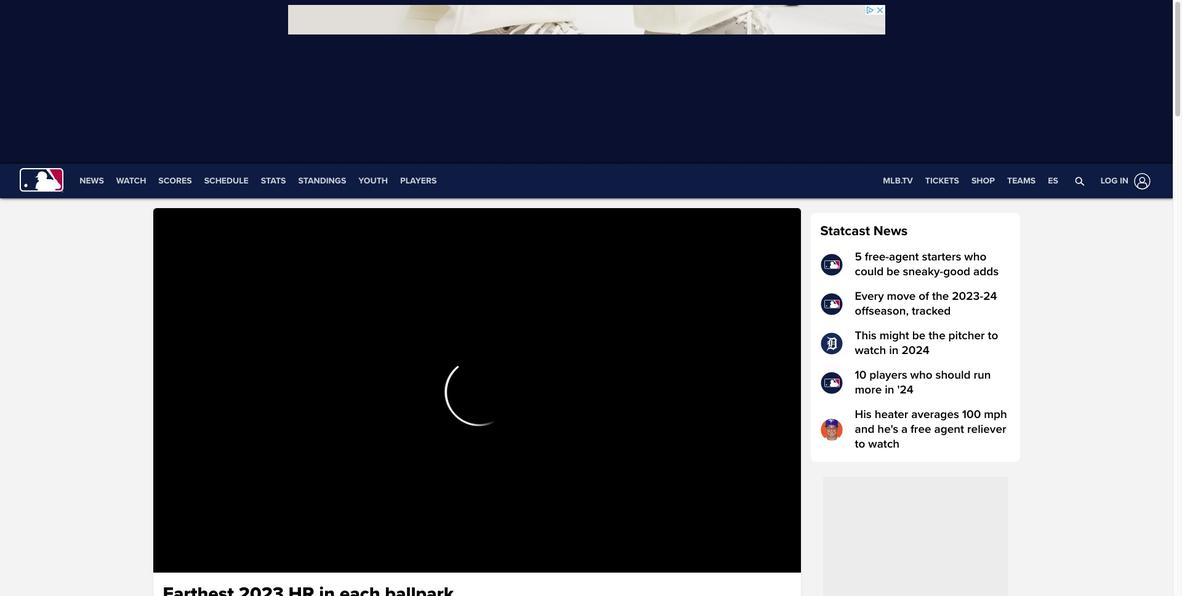 Task type: describe. For each thing, give the bounding box(es) containing it.
standings
[[298, 176, 346, 186]]

'24
[[898, 383, 914, 397]]

es
[[1048, 176, 1058, 186]]

tracked
[[912, 304, 951, 318]]

tickets link
[[919, 164, 966, 198]]

to inside his heater averages 100 mph and he's a free agent reliever to watch
[[855, 437, 865, 451]]

could
[[855, 265, 884, 279]]

schedule link
[[198, 164, 255, 198]]

log
[[1101, 175, 1118, 186]]

es link
[[1042, 164, 1065, 198]]

mlb image for every
[[821, 293, 843, 315]]

scores
[[158, 176, 192, 186]]

good
[[944, 265, 971, 279]]

search image
[[1075, 176, 1085, 186]]

adds
[[974, 265, 999, 279]]

reliever
[[967, 422, 1007, 437]]

be inside this might be the pitcher to watch in 2024
[[913, 329, 926, 343]]

might
[[880, 329, 910, 343]]

10 players who should run more in '24
[[855, 368, 991, 397]]

log in
[[1101, 175, 1129, 186]]

major league baseball image
[[20, 168, 64, 192]]

24
[[984, 289, 997, 304]]

run
[[974, 368, 991, 382]]

players link
[[394, 164, 443, 198]]

his
[[855, 408, 872, 422]]

j. hicks image
[[821, 419, 843, 441]]

shop link
[[966, 164, 1001, 198]]

his heater averages 100 mph and he's a free agent reliever to watch
[[855, 408, 1007, 451]]

news link
[[73, 164, 110, 198]]

scores link
[[152, 164, 198, 198]]

youth link
[[352, 164, 394, 198]]

mlb.tv
[[883, 176, 913, 186]]

top navigation element
[[0, 164, 1173, 198]]

this
[[855, 329, 877, 343]]

and
[[855, 422, 875, 437]]

every move of the 2023-24 offseason, tracked link
[[821, 289, 1010, 319]]

to inside this might be the pitcher to watch in 2024
[[988, 329, 999, 343]]

averages
[[912, 408, 959, 422]]

mlb.tv link
[[877, 164, 919, 198]]

2023-
[[952, 289, 984, 304]]

pitcher
[[949, 329, 985, 343]]

10
[[855, 368, 867, 382]]

watch inside his heater averages 100 mph and he's a free agent reliever to watch
[[868, 437, 900, 451]]

every move of the 2023-24 offseason, tracked
[[855, 289, 997, 318]]

volume slider
[[204, 558, 263, 564]]

watch link
[[110, 164, 152, 198]]

tertiary navigation element
[[877, 164, 1065, 198]]

2024
[[902, 344, 930, 358]]

tigers image
[[821, 333, 843, 355]]

this might be the pitcher to watch in 2024 link
[[821, 329, 1010, 358]]

news inside secondary navigation element
[[80, 176, 104, 186]]

stats
[[261, 176, 286, 186]]

5 free-agent starters who could be sneaky-good adds
[[855, 250, 999, 279]]



Task type: locate. For each thing, give the bounding box(es) containing it.
0 horizontal spatial be
[[887, 265, 900, 279]]

watch
[[116, 176, 146, 186]]

players
[[870, 368, 908, 382]]

in down might
[[889, 344, 899, 358]]

in inside this might be the pitcher to watch in 2024
[[889, 344, 899, 358]]

1 vertical spatial the
[[929, 329, 946, 343]]

2 vertical spatial in
[[885, 383, 895, 397]]

0 vertical spatial who
[[965, 250, 987, 264]]

news left watch
[[80, 176, 104, 186]]

should
[[936, 368, 971, 382]]

who up '24
[[911, 368, 933, 382]]

standings link
[[292, 164, 352, 198]]

1 vertical spatial be
[[913, 329, 926, 343]]

mlb image
[[821, 293, 843, 315], [821, 372, 843, 394]]

advertisement element
[[288, 5, 885, 159]]

agent inside his heater averages 100 mph and he's a free agent reliever to watch
[[934, 422, 964, 437]]

0 horizontal spatial who
[[911, 368, 933, 382]]

news
[[80, 176, 104, 186], [874, 223, 908, 240]]

news up free-
[[874, 223, 908, 240]]

1 horizontal spatial agent
[[934, 422, 964, 437]]

mlb image left every
[[821, 293, 843, 315]]

mlb image for 10
[[821, 372, 843, 394]]

his heater averages 100 mph and he's a free agent reliever to watch link
[[821, 408, 1010, 452]]

watch down the this
[[855, 344, 886, 358]]

stats link
[[255, 164, 292, 198]]

in down players
[[885, 383, 895, 397]]

10 players who should run more in '24 link
[[821, 368, 1010, 398]]

every
[[855, 289, 884, 304]]

youth
[[359, 176, 388, 186]]

1 vertical spatial news
[[874, 223, 908, 240]]

agent down averages
[[934, 422, 964, 437]]

move
[[887, 289, 916, 304]]

who inside "10 players who should run more in '24"
[[911, 368, 933, 382]]

secondary navigation element
[[73, 164, 443, 198]]

the for pitcher
[[929, 329, 946, 343]]

0 vertical spatial in
[[1120, 175, 1129, 186]]

mlb image inside every move of the 2023-24 offseason, tracked link
[[821, 293, 843, 315]]

0 horizontal spatial to
[[855, 437, 865, 451]]

this might be the pitcher to watch in 2024
[[855, 329, 999, 358]]

who inside "5 free-agent starters who could be sneaky-good adds"
[[965, 250, 987, 264]]

who up adds
[[965, 250, 987, 264]]

to down and on the bottom of page
[[855, 437, 865, 451]]

0 vertical spatial mlb image
[[821, 293, 843, 315]]

0 horizontal spatial news
[[80, 176, 104, 186]]

agent inside "5 free-agent starters who could be sneaky-good adds"
[[889, 250, 919, 264]]

1 horizontal spatial to
[[988, 329, 999, 343]]

1 horizontal spatial who
[[965, 250, 987, 264]]

1 vertical spatial watch
[[868, 437, 900, 451]]

the down tracked
[[929, 329, 946, 343]]

a
[[902, 422, 908, 437]]

sneaky-
[[903, 265, 944, 279]]

he's
[[878, 422, 899, 437]]

0 vertical spatial news
[[80, 176, 104, 186]]

mlb image inside 10 players who should run more in '24 link
[[821, 372, 843, 394]]

more
[[855, 383, 882, 397]]

1 vertical spatial mlb image
[[821, 372, 843, 394]]

1 mlb image from the top
[[821, 293, 843, 315]]

to
[[988, 329, 999, 343], [855, 437, 865, 451]]

free-
[[865, 250, 889, 264]]

teams
[[1007, 176, 1036, 186]]

2 mlb image from the top
[[821, 372, 843, 394]]

agent up sneaky-
[[889, 250, 919, 264]]

0 horizontal spatial agent
[[889, 250, 919, 264]]

1 horizontal spatial news
[[874, 223, 908, 240]]

teams link
[[1001, 164, 1042, 198]]

0 vertical spatial to
[[988, 329, 999, 343]]

watch down he's
[[868, 437, 900, 451]]

free
[[911, 422, 931, 437]]

be inside "5 free-agent starters who could be sneaky-good adds"
[[887, 265, 900, 279]]

the inside every move of the 2023-24 offseason, tracked
[[932, 289, 949, 304]]

the
[[932, 289, 949, 304], [929, 329, 946, 343]]

starters
[[922, 250, 962, 264]]

schedule
[[204, 176, 249, 186]]

1 vertical spatial who
[[911, 368, 933, 382]]

5 free-agent starters who could be sneaky-good adds link
[[821, 250, 1010, 280]]

mlb image left 10
[[821, 372, 843, 394]]

offseason,
[[855, 304, 909, 318]]

mlb media player group
[[153, 208, 801, 573]]

0 vertical spatial the
[[932, 289, 949, 304]]

watch inside this might be the pitcher to watch in 2024
[[855, 344, 886, 358]]

statcast news
[[821, 223, 908, 240]]

1 vertical spatial in
[[889, 344, 899, 358]]

be
[[887, 265, 900, 279], [913, 329, 926, 343]]

in
[[1120, 175, 1129, 186], [889, 344, 899, 358], [885, 383, 895, 397]]

heater
[[875, 408, 909, 422]]

1 vertical spatial to
[[855, 437, 865, 451]]

be up the 2024
[[913, 329, 926, 343]]

shop
[[972, 176, 995, 186]]

;
[[153, 209, 155, 222]]

statcast
[[821, 223, 870, 240]]

the for 2023-
[[932, 289, 949, 304]]

be down free-
[[887, 265, 900, 279]]

agent
[[889, 250, 919, 264], [934, 422, 964, 437]]

in inside popup button
[[1120, 175, 1129, 186]]

0 vertical spatial be
[[887, 265, 900, 279]]

players
[[400, 176, 437, 186]]

mlb image
[[821, 254, 843, 276]]

tickets
[[925, 176, 959, 186]]

mph
[[984, 408, 1007, 422]]

of
[[919, 289, 929, 304]]

0 vertical spatial agent
[[889, 250, 919, 264]]

1 vertical spatial agent
[[934, 422, 964, 437]]

the inside this might be the pitcher to watch in 2024
[[929, 329, 946, 343]]

100
[[962, 408, 981, 422]]

log in button
[[1093, 170, 1153, 192]]

the right the of
[[932, 289, 949, 304]]

in inside "10 players who should run more in '24"
[[885, 383, 895, 397]]

to right 'pitcher'
[[988, 329, 999, 343]]

in right log
[[1120, 175, 1129, 186]]

5
[[855, 250, 862, 264]]

1 horizontal spatial be
[[913, 329, 926, 343]]

who
[[965, 250, 987, 264], [911, 368, 933, 382]]

0 vertical spatial watch
[[855, 344, 886, 358]]

watch
[[855, 344, 886, 358], [868, 437, 900, 451]]



Task type: vqa. For each thing, say whether or not it's contained in the screenshot.
ES link
yes



